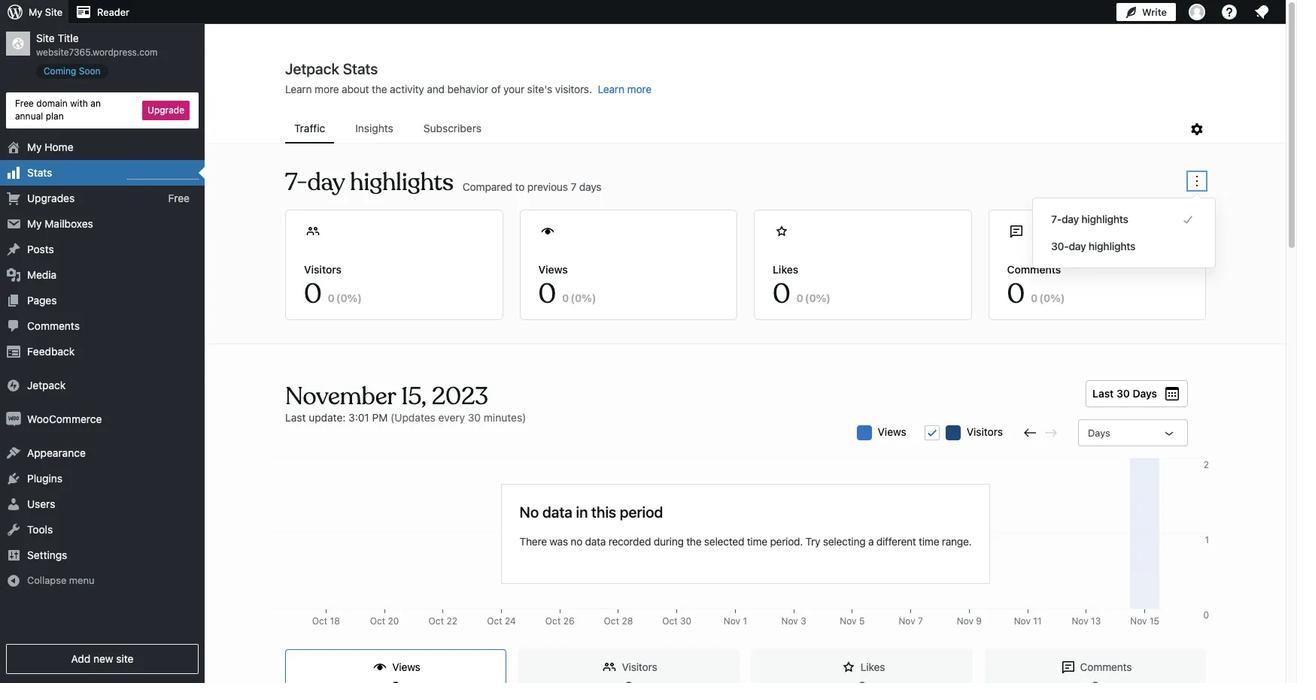 Task type: locate. For each thing, give the bounding box(es) containing it.
7 nov from the left
[[1072, 616, 1089, 628]]

11
[[1033, 616, 1042, 628]]

data right no
[[585, 535, 606, 548]]

oct for oct 30
[[662, 616, 678, 628]]

last up days dropdown button
[[1093, 388, 1114, 400]]

an
[[90, 98, 101, 109]]

site
[[116, 653, 134, 666]]

comments down 30-
[[1007, 263, 1061, 276]]

site left the title
[[36, 32, 55, 44]]

my left home
[[27, 140, 42, 153]]

tools
[[27, 523, 53, 536]]

3:01
[[348, 412, 369, 424]]

site inside my site link
[[45, 6, 63, 18]]

4 oct from the left
[[487, 616, 502, 628]]

stats link
[[0, 160, 205, 186]]

7-
[[285, 167, 307, 198], [1051, 213, 1062, 226]]

( for likes 0 0 ( 0 %)
[[805, 292, 809, 305]]

img image for jetpack
[[6, 378, 21, 393]]

site inside site title website7365.wordpress.com coming soon
[[36, 32, 55, 44]]

comments link down 13
[[985, 650, 1206, 684]]

0 vertical spatial 7-day highlights
[[285, 167, 454, 198]]

oct left 22
[[429, 616, 444, 628]]

1 ( from the left
[[336, 292, 340, 305]]

0 vertical spatial highlights
[[350, 167, 454, 198]]

highlights inside button
[[1082, 213, 1128, 226]]

( for visitors 0 0 ( 0 %)
[[336, 292, 340, 305]]

0 vertical spatial site
[[45, 6, 63, 18]]

comments link down media link at the left top of page
[[0, 313, 205, 339]]

nov for nov 3
[[781, 616, 798, 628]]

7 oct from the left
[[662, 616, 678, 628]]

my site link
[[0, 0, 69, 24]]

jetpack link
[[0, 373, 205, 398]]

nov for nov 1
[[724, 616, 740, 628]]

write
[[1142, 6, 1167, 18]]

none checkbox inside jetpack stats main content
[[925, 426, 940, 441]]

2 horizontal spatial views
[[878, 426, 906, 439]]

%) inside the comments 0 0 ( 0 %)
[[1050, 292, 1065, 305]]

nov 13
[[1072, 616, 1101, 628]]

nov right the 'oct 30' at the right
[[724, 616, 740, 628]]

1 vertical spatial img image
[[6, 412, 21, 427]]

30 right every at left bottom
[[468, 412, 481, 424]]

img image inside woocommerce link
[[6, 412, 21, 427]]

0 vertical spatial views
[[538, 263, 568, 276]]

reader link
[[69, 0, 135, 24]]

1 img image from the top
[[6, 378, 21, 393]]

new
[[93, 653, 113, 666]]

1 vertical spatial likes
[[861, 661, 885, 674]]

1 nov from the left
[[724, 616, 740, 628]]

days button
[[1078, 420, 1188, 447]]

day down traffic link
[[307, 167, 345, 198]]

img image for woocommerce
[[6, 412, 21, 427]]

oct for oct 24
[[487, 616, 502, 628]]

oct left 24
[[487, 616, 502, 628]]

0 horizontal spatial data
[[542, 504, 573, 521]]

4 %) from the left
[[1050, 292, 1065, 305]]

settings link
[[0, 543, 205, 569]]

0 vertical spatial comments link
[[0, 313, 205, 339]]

nov left "11"
[[1014, 616, 1031, 628]]

1 horizontal spatial 30
[[680, 616, 692, 628]]

0 horizontal spatial free
[[15, 98, 34, 109]]

last left update:
[[285, 412, 306, 424]]

tooltip
[[1025, 190, 1216, 269]]

30 for last
[[1117, 388, 1130, 400]]

highlights down insights link
[[350, 167, 454, 198]]

the right during
[[686, 535, 702, 548]]

1 vertical spatial comments
[[27, 319, 80, 332]]

1 horizontal spatial days
[[1133, 388, 1157, 400]]

2 %) from the left
[[582, 292, 596, 305]]

%) inside visitors 0 0 ( 0 %)
[[347, 292, 362, 305]]

0 vertical spatial days
[[1133, 388, 1157, 400]]

( inside visitors 0 0 ( 0 %)
[[336, 292, 340, 305]]

oct 20
[[370, 616, 399, 628]]

tooltip containing 7-day highlights
[[1025, 190, 1216, 269]]

1 vertical spatial 7-day highlights
[[1051, 213, 1128, 226]]

4 ( from the left
[[1039, 292, 1044, 305]]

2 horizontal spatial comments
[[1080, 661, 1132, 674]]

traffic
[[294, 122, 325, 135]]

oct right 28
[[662, 616, 678, 628]]

oct
[[312, 616, 327, 628], [370, 616, 385, 628], [429, 616, 444, 628], [487, 616, 502, 628], [545, 616, 561, 628], [604, 616, 619, 628], [662, 616, 678, 628]]

likes inside likes 0 0 ( 0 %)
[[773, 263, 798, 276]]

1 horizontal spatial last
[[1093, 388, 1114, 400]]

stats
[[27, 166, 52, 179]]

1 horizontal spatial comments
[[1007, 263, 1061, 276]]

0 vertical spatial 1
[[1205, 535, 1209, 546]]

( inside likes 0 0 ( 0 %)
[[805, 292, 809, 305]]

2 nov from the left
[[781, 616, 798, 628]]

comments up feedback
[[27, 319, 80, 332]]

0 vertical spatial the
[[372, 83, 387, 96]]

0 horizontal spatial 7-
[[285, 167, 307, 198]]

to
[[515, 180, 525, 193]]

oct left 20
[[370, 616, 385, 628]]

users link
[[0, 492, 205, 517]]

5 nov from the left
[[957, 616, 974, 628]]

days inside button
[[1133, 388, 1157, 400]]

website7365.wordpress.com
[[36, 47, 158, 58]]

( inside the views 0 0 ( 0 %)
[[571, 292, 575, 305]]

highlights inside jetpack stats main content
[[350, 167, 454, 198]]

1 horizontal spatial 7-
[[1051, 213, 1062, 226]]

100,000 down days dropdown button
[[1175, 460, 1209, 471]]

0 vertical spatial visitors
[[304, 263, 342, 276]]

highlights for 30-day highlights 'button'
[[1089, 240, 1136, 253]]

3 ( from the left
[[805, 292, 809, 305]]

100,000 2 1 0
[[1175, 460, 1209, 622]]

1
[[1205, 535, 1209, 546], [743, 616, 747, 628]]

site title website7365.wordpress.com coming soon
[[36, 32, 158, 77]]

6 oct from the left
[[604, 616, 619, 628]]

with
[[70, 98, 88, 109]]

2 vertical spatial comments
[[1080, 661, 1132, 674]]

day down "7-day highlights" button
[[1069, 240, 1086, 253]]

7 left days
[[571, 180, 576, 193]]

day inside 'button'
[[1069, 240, 1086, 253]]

2 vertical spatial 30
[[680, 616, 692, 628]]

add new site link
[[6, 645, 199, 675]]

days down last 30 days
[[1088, 427, 1110, 439]]

7- down traffic link
[[285, 167, 307, 198]]

jetpack stats
[[285, 60, 378, 78]]

2 vertical spatial my
[[27, 217, 42, 230]]

nov left 9
[[957, 616, 974, 628]]

free down highest hourly views 0 image
[[168, 191, 190, 204]]

comments down 13
[[1080, 661, 1132, 674]]

0 horizontal spatial views
[[392, 661, 420, 674]]

%) for comments 0 0 ( 0 %)
[[1050, 292, 1065, 305]]

img image left 'woocommerce'
[[6, 412, 21, 427]]

0 vertical spatial my
[[29, 6, 42, 18]]

oct 24
[[487, 616, 516, 628]]

nov for nov 9
[[957, 616, 974, 628]]

7 left nov 9 on the bottom
[[918, 616, 923, 628]]

0 vertical spatial day
[[307, 167, 345, 198]]

1 vertical spatial site
[[36, 32, 55, 44]]

1 oct from the left
[[312, 616, 327, 628]]

different
[[876, 535, 916, 548]]

0 horizontal spatial 1
[[743, 616, 747, 628]]

0 horizontal spatial last
[[285, 412, 306, 424]]

reader
[[97, 6, 129, 18]]

highlights up 30-day highlights
[[1082, 213, 1128, 226]]

img image left jetpack
[[6, 378, 21, 393]]

menu
[[69, 575, 94, 587]]

oct left the 18
[[312, 616, 327, 628]]

( for comments 0 0 ( 0 %)
[[1039, 292, 1044, 305]]

nov left the 15
[[1130, 616, 1147, 628]]

30 up days dropdown button
[[1117, 388, 1130, 400]]

help image
[[1220, 3, 1238, 21]]

appearance
[[27, 447, 86, 459]]

time left 'range.' at the right bottom of page
[[919, 535, 939, 548]]

nov left 13
[[1072, 616, 1089, 628]]

minutes)
[[484, 412, 526, 424]]

0 vertical spatial comments
[[1007, 263, 1061, 276]]

2 vertical spatial highlights
[[1089, 240, 1136, 253]]

upgrades
[[27, 192, 75, 204]]

menu
[[285, 115, 1188, 144]]

7- inside button
[[1051, 213, 1062, 226]]

in
[[576, 504, 588, 521]]

days
[[1133, 388, 1157, 400], [1088, 427, 1110, 439]]

0 vertical spatial data
[[542, 504, 573, 521]]

nov right 5
[[899, 616, 915, 628]]

last inside november 15, 2023 last update: 3:01 pm (updates every 30 minutes)
[[285, 412, 306, 424]]

30
[[1117, 388, 1130, 400], [468, 412, 481, 424], [680, 616, 692, 628]]

24
[[505, 616, 516, 628]]

%) inside likes 0 0 ( 0 %)
[[816, 292, 831, 305]]

1 horizontal spatial data
[[585, 535, 606, 548]]

1 inside 100,000 2 1 0
[[1205, 535, 1209, 546]]

free up annual plan
[[15, 98, 34, 109]]

the inside jetpack stats learn more about the activity and behavior of your site's visitors. learn more
[[372, 83, 387, 96]]

1 vertical spatial my
[[27, 140, 42, 153]]

0 vertical spatial 7
[[571, 180, 576, 193]]

30 inside button
[[1117, 388, 1130, 400]]

5 oct from the left
[[545, 616, 561, 628]]

%) inside the views 0 0 ( 0 %)
[[582, 292, 596, 305]]

1 vertical spatial visitors
[[967, 426, 1003, 439]]

write link
[[1117, 0, 1176, 24]]

comments link
[[0, 313, 205, 339], [985, 650, 1206, 684]]

day
[[307, 167, 345, 198], [1062, 213, 1079, 226], [1069, 240, 1086, 253]]

2 horizontal spatial visitors
[[967, 426, 1003, 439]]

img image
[[6, 378, 21, 393], [6, 412, 21, 427]]

6 nov from the left
[[1014, 616, 1031, 628]]

1 horizontal spatial views
[[538, 263, 568, 276]]

nov left '3' at bottom right
[[781, 616, 798, 628]]

1 vertical spatial day
[[1062, 213, 1079, 226]]

1 horizontal spatial 7
[[918, 616, 923, 628]]

4 nov from the left
[[899, 616, 915, 628]]

day up 30-
[[1062, 213, 1079, 226]]

0 vertical spatial free
[[15, 98, 34, 109]]

likes 0 0 ( 0 %)
[[773, 263, 831, 312]]

1 vertical spatial views
[[878, 426, 906, 439]]

9
[[976, 616, 982, 628]]

oct 30
[[662, 616, 692, 628]]

None checkbox
[[925, 426, 940, 441]]

15,
[[401, 381, 426, 412]]

day inside button
[[1062, 213, 1079, 226]]

0 vertical spatial 7-
[[285, 167, 307, 198]]

0 horizontal spatial time
[[747, 535, 767, 548]]

1 vertical spatial 7-
[[1051, 213, 1062, 226]]

0 horizontal spatial 30
[[468, 412, 481, 424]]

highlights
[[350, 167, 454, 198], [1082, 213, 1128, 226], [1089, 240, 1136, 253]]

7-day highlights down insights link
[[285, 167, 454, 198]]

1 100,000 from the top
[[1175, 460, 1209, 471]]

0 vertical spatial img image
[[6, 378, 21, 393]]

days up days dropdown button
[[1133, 388, 1157, 400]]

data left in
[[542, 504, 573, 521]]

jetpack stats learn more about the activity and behavior of your site's visitors. learn more
[[285, 60, 652, 96]]

( for views 0 0 ( 0 %)
[[571, 292, 575, 305]]

free inside the free domain with an annual plan
[[15, 98, 34, 109]]

2 img image from the top
[[6, 412, 21, 427]]

oct 28
[[604, 616, 633, 628]]

highlights inside 'button'
[[1089, 240, 1136, 253]]

30 left 'nov 1' on the right bottom
[[680, 616, 692, 628]]

0 vertical spatial 30
[[1117, 388, 1130, 400]]

title
[[58, 32, 79, 44]]

1 vertical spatial last
[[285, 412, 306, 424]]

3 nov from the left
[[840, 616, 857, 628]]

1 vertical spatial 7
[[918, 616, 923, 628]]

menu containing traffic
[[285, 115, 1188, 144]]

highest hourly views 0 image
[[127, 170, 199, 180]]

a
[[868, 535, 874, 548]]

1 vertical spatial 1
[[743, 616, 747, 628]]

my left reader link
[[29, 6, 42, 18]]

domain
[[36, 98, 68, 109]]

1 horizontal spatial likes
[[861, 661, 885, 674]]

0 vertical spatial likes
[[773, 263, 798, 276]]

data
[[542, 504, 573, 521], [585, 535, 606, 548]]

0 horizontal spatial days
[[1088, 427, 1110, 439]]

my home link
[[0, 134, 205, 160]]

1 horizontal spatial visitors
[[622, 661, 657, 674]]

7- up 30-
[[1051, 213, 1062, 226]]

1 horizontal spatial time
[[919, 535, 939, 548]]

insights
[[355, 122, 393, 135]]

0 horizontal spatial likes
[[773, 263, 798, 276]]

1 vertical spatial 100,000
[[1175, 616, 1209, 628]]

1 vertical spatial 30
[[468, 412, 481, 424]]

likes link
[[752, 650, 973, 684]]

nov 9
[[957, 616, 982, 628]]

3 %) from the left
[[816, 292, 831, 305]]

1 vertical spatial free
[[168, 191, 190, 204]]

img image inside jetpack link
[[6, 378, 21, 393]]

100,000 for 100,000 2 1 0
[[1175, 460, 1209, 471]]

my profile image
[[1189, 4, 1205, 20]]

site up the title
[[45, 6, 63, 18]]

free
[[15, 98, 34, 109], [168, 191, 190, 204]]

1 horizontal spatial 7-day highlights
[[1051, 213, 1128, 226]]

2 vertical spatial visitors
[[622, 661, 657, 674]]

day for "7-day highlights" button
[[1062, 213, 1079, 226]]

0 vertical spatial last
[[1093, 388, 1114, 400]]

highlights for "7-day highlights" button
[[1082, 213, 1128, 226]]

the right about
[[372, 83, 387, 96]]

the
[[372, 83, 387, 96], [686, 535, 702, 548]]

november
[[285, 381, 396, 412]]

2 ( from the left
[[571, 292, 575, 305]]

my up posts at the left top
[[27, 217, 42, 230]]

during
[[654, 535, 684, 548]]

0 horizontal spatial the
[[372, 83, 387, 96]]

0 horizontal spatial 7-day highlights
[[285, 167, 454, 198]]

time left period.
[[747, 535, 767, 548]]

my site
[[29, 6, 63, 18]]

this
[[591, 504, 616, 521]]

users
[[27, 498, 55, 511]]

100,000 right the 15
[[1175, 616, 1209, 628]]

update:
[[309, 412, 346, 424]]

( inside the comments 0 0 ( 0 %)
[[1039, 292, 1044, 305]]

1 vertical spatial highlights
[[1082, 213, 1128, 226]]

mailboxes
[[45, 217, 93, 230]]

tools link
[[0, 517, 205, 543]]

oct left 28
[[604, 616, 619, 628]]

home
[[45, 140, 73, 153]]

0 horizontal spatial visitors
[[304, 263, 342, 276]]

2 horizontal spatial 30
[[1117, 388, 1130, 400]]

7-day highlights up 30-day highlights
[[1051, 213, 1128, 226]]

likes for likes
[[861, 661, 885, 674]]

woocommerce
[[27, 413, 102, 426]]

3 oct from the left
[[429, 616, 444, 628]]

nov 3
[[781, 616, 806, 628]]

oct left '26'
[[545, 616, 561, 628]]

recorded
[[609, 535, 651, 548]]

nov left 5
[[840, 616, 857, 628]]

posts
[[27, 243, 54, 256]]

coming
[[44, 65, 76, 77]]

highlights down "7-day highlights" button
[[1089, 240, 1136, 253]]

day for 30-day highlights 'button'
[[1069, 240, 1086, 253]]

nov 7
[[899, 616, 923, 628]]

2 100,000 from the top
[[1175, 616, 1209, 628]]

1 vertical spatial days
[[1088, 427, 1110, 439]]

0 vertical spatial 100,000
[[1175, 460, 1209, 471]]

likes for likes 0 0 ( 0 %)
[[773, 263, 798, 276]]

was
[[550, 535, 568, 548]]

1 %) from the left
[[347, 292, 362, 305]]

8 nov from the left
[[1130, 616, 1147, 628]]

comments inside the comments 0 0 ( 0 %)
[[1007, 263, 1061, 276]]

nov 11
[[1014, 616, 1042, 628]]

2 oct from the left
[[370, 616, 385, 628]]

visitors
[[304, 263, 342, 276], [967, 426, 1003, 439], [622, 661, 657, 674]]

2 vertical spatial day
[[1069, 240, 1086, 253]]

1 horizontal spatial the
[[686, 535, 702, 548]]

my for my mailboxes
[[27, 217, 42, 230]]

1 horizontal spatial free
[[168, 191, 190, 204]]

nov for nov 5
[[840, 616, 857, 628]]

1 vertical spatial comments link
[[985, 650, 1206, 684]]

upgrade button
[[142, 101, 190, 120]]

1 horizontal spatial 1
[[1205, 535, 1209, 546]]



Task type: vqa. For each thing, say whether or not it's contained in the screenshot.
first group from the bottom
no



Task type: describe. For each thing, give the bounding box(es) containing it.
3
[[801, 616, 806, 628]]

november 15, 2023 last update: 3:01 pm (updates every 30 minutes)
[[285, 381, 526, 424]]

7-day highlights inside jetpack stats main content
[[285, 167, 454, 198]]

last 30 days
[[1093, 388, 1157, 400]]

visitors inside visitors 0 0 ( 0 %)
[[304, 263, 342, 276]]

pm
[[372, 412, 388, 424]]

learn more
[[598, 83, 652, 96]]

add new site
[[71, 653, 134, 666]]

30 for oct
[[680, 616, 692, 628]]

oct for oct 26
[[545, 616, 561, 628]]

selecting
[[823, 535, 866, 548]]

site's
[[527, 83, 552, 96]]

period
[[620, 504, 663, 521]]

1 vertical spatial the
[[686, 535, 702, 548]]

%) for likes 0 0 ( 0 %)
[[816, 292, 831, 305]]

oct 22
[[429, 616, 457, 628]]

nov for nov 13
[[1072, 616, 1089, 628]]

learn more link
[[598, 83, 652, 96]]

period.
[[770, 535, 803, 548]]

oct 26
[[545, 616, 575, 628]]

collapse menu link
[[0, 569, 205, 593]]

26
[[563, 616, 575, 628]]

30-day highlights button
[[1051, 238, 1197, 256]]

jetpack stats main content
[[205, 59, 1286, 684]]

manage your notifications image
[[1253, 3, 1271, 21]]

2
[[1204, 460, 1209, 471]]

oct for oct 18
[[312, 616, 327, 628]]

nov 1
[[724, 616, 747, 628]]

there
[[520, 535, 547, 548]]

no
[[520, 504, 539, 521]]

upgrade
[[148, 104, 184, 116]]

insights link
[[346, 115, 402, 142]]

appearance link
[[0, 441, 205, 466]]

woocommerce link
[[0, 407, 205, 432]]

22
[[447, 616, 457, 628]]

my for my site
[[29, 6, 42, 18]]

selected
[[704, 535, 744, 548]]

nov for nov 11
[[1014, 616, 1031, 628]]

nov 5
[[840, 616, 865, 628]]

30-
[[1051, 240, 1069, 253]]

visitors link
[[518, 650, 740, 684]]

5
[[859, 616, 865, 628]]

0 horizontal spatial 7
[[571, 180, 576, 193]]

subscribers
[[423, 122, 482, 135]]

feedback
[[27, 345, 75, 358]]

nov for nov 15
[[1130, 616, 1147, 628]]

30 inside november 15, 2023 last update: 3:01 pm (updates every 30 minutes)
[[468, 412, 481, 424]]

no data in this period
[[520, 504, 663, 521]]

nov for nov 7
[[899, 616, 915, 628]]

2 time from the left
[[919, 535, 939, 548]]

%) for visitors 0 0 ( 0 %)
[[347, 292, 362, 305]]

traffic link
[[285, 115, 334, 142]]

try
[[806, 535, 820, 548]]

views 0 0 ( 0 %)
[[538, 263, 596, 312]]

1 vertical spatial data
[[585, 535, 606, 548]]

your
[[503, 83, 524, 96]]

media link
[[0, 262, 205, 288]]

more
[[315, 83, 339, 96]]

visitors inside the visitors link
[[622, 661, 657, 674]]

20
[[388, 616, 399, 628]]

subscribers link
[[414, 115, 491, 142]]

comments 0 0 ( 0 %)
[[1007, 263, 1065, 312]]

and
[[427, 83, 445, 96]]

7-day highlights inside "7-day highlights" button
[[1051, 213, 1128, 226]]

activity
[[390, 83, 424, 96]]

last 30 days button
[[1086, 381, 1188, 408]]

2 vertical spatial views
[[392, 661, 420, 674]]

posts link
[[0, 237, 205, 262]]

views inside the views 0 0 ( 0 %)
[[538, 263, 568, 276]]

0 horizontal spatial comments
[[27, 319, 80, 332]]

compared to previous 7 days
[[463, 180, 601, 193]]

menu inside jetpack stats main content
[[285, 115, 1188, 144]]

%) for views 0 0 ( 0 %)
[[582, 292, 596, 305]]

views link
[[285, 650, 506, 684]]

oct for oct 22
[[429, 616, 444, 628]]

free for free domain with an annual plan
[[15, 98, 34, 109]]

visitors.
[[555, 83, 592, 96]]

(updates
[[391, 412, 436, 424]]

behavior
[[447, 83, 488, 96]]

visitors 0 0 ( 0 %)
[[304, 263, 362, 312]]

oct for oct 20
[[370, 616, 385, 628]]

plugins link
[[0, 466, 205, 492]]

15
[[1150, 616, 1159, 628]]

1 horizontal spatial comments link
[[985, 650, 1206, 684]]

7- inside jetpack stats main content
[[285, 167, 307, 198]]

day inside jetpack stats main content
[[307, 167, 345, 198]]

oct for oct 28
[[604, 616, 619, 628]]

free for free
[[168, 191, 190, 204]]

days
[[579, 180, 601, 193]]

last inside button
[[1093, 388, 1114, 400]]

100,000 for 100,000
[[1175, 616, 1209, 628]]

settings
[[27, 549, 67, 562]]

1 time from the left
[[747, 535, 767, 548]]

collapse menu
[[27, 575, 94, 587]]

0 horizontal spatial comments link
[[0, 313, 205, 339]]

0 inside 100,000 2 1 0
[[1203, 610, 1209, 622]]

free domain with an annual plan
[[15, 98, 101, 122]]

my for my home
[[27, 140, 42, 153]]

pages link
[[0, 288, 205, 313]]

days inside dropdown button
[[1088, 427, 1110, 439]]

30-day highlights
[[1051, 240, 1136, 253]]

media
[[27, 268, 57, 281]]

range.
[[942, 535, 972, 548]]

7-day highlights button
[[1051, 211, 1197, 229]]

of
[[491, 83, 501, 96]]



